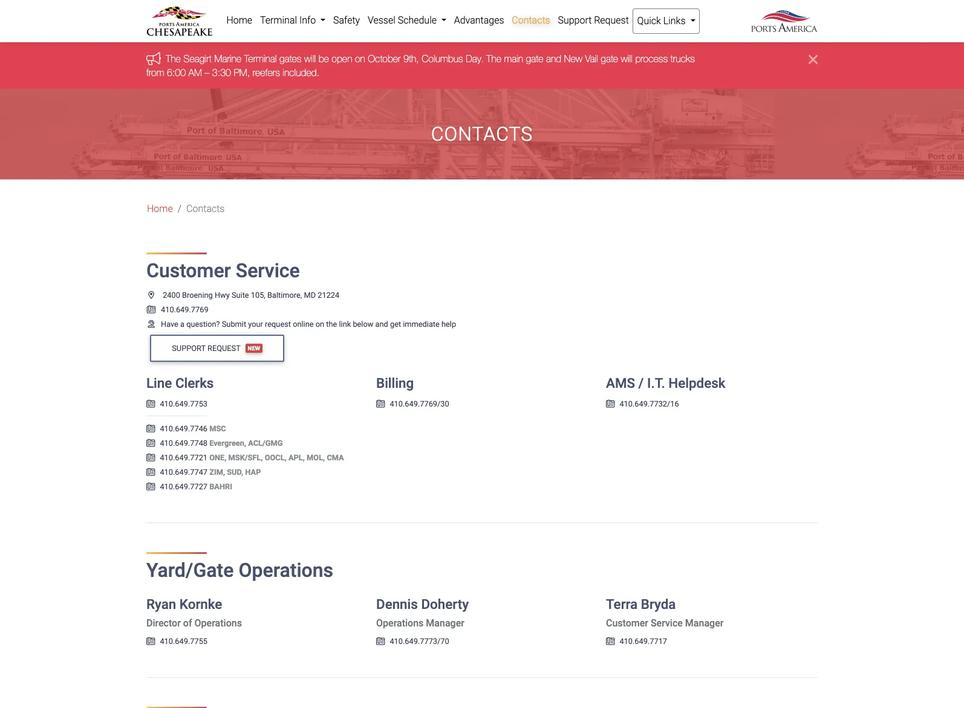 Task type: locate. For each thing, give the bounding box(es) containing it.
phone office image for 410.649.7755
[[146, 639, 155, 647]]

kornke
[[180, 597, 222, 613]]

terminal
[[260, 15, 297, 26], [244, 53, 277, 64]]

msc
[[209, 425, 226, 434]]

request left quick
[[594, 15, 629, 26]]

phone office image left 410.649.7727
[[146, 484, 155, 492]]

410.649.7773/70 link
[[376, 638, 449, 647]]

hwy
[[215, 291, 230, 300]]

support down a
[[172, 344, 206, 353]]

and
[[546, 53, 561, 64], [375, 320, 388, 329]]

on
[[355, 53, 365, 64], [316, 320, 324, 329]]

0 horizontal spatial will
[[304, 53, 316, 64]]

1 horizontal spatial will
[[621, 53, 633, 64]]

1 horizontal spatial support request
[[558, 15, 629, 26]]

one,
[[209, 454, 226, 463]]

1 horizontal spatial request
[[594, 15, 629, 26]]

home
[[226, 15, 252, 26], [147, 203, 173, 215]]

1 vertical spatial home link
[[147, 202, 173, 217]]

phone office image down billing
[[376, 401, 385, 409]]

0 horizontal spatial support
[[172, 344, 206, 353]]

1 horizontal spatial the
[[486, 53, 501, 64]]

1 vertical spatial service
[[651, 618, 683, 630]]

0 vertical spatial request
[[594, 15, 629, 26]]

2 manager from the left
[[685, 618, 724, 630]]

410.649.7773/70
[[390, 638, 449, 647]]

1 horizontal spatial manager
[[685, 618, 724, 630]]

ams / i.t. helpdesk
[[606, 376, 726, 391]]

online
[[293, 320, 314, 329]]

acl/gmg
[[248, 439, 283, 448]]

new down the your
[[248, 345, 260, 352]]

columbus
[[422, 53, 463, 64]]

from
[[146, 67, 164, 78]]

schedule
[[398, 15, 437, 26]]

phone office image left the 410.649.7721
[[146, 455, 155, 463]]

seagirt
[[183, 53, 212, 64]]

support up vail
[[558, 15, 592, 26]]

1 vertical spatial new
[[248, 345, 260, 352]]

410.649.7721
[[160, 454, 207, 463]]

0 horizontal spatial manager
[[426, 618, 464, 630]]

the
[[326, 320, 337, 329]]

the right day.
[[486, 53, 501, 64]]

phone office image for 410.649.7773/70
[[376, 639, 385, 647]]

0 vertical spatial support request
[[558, 15, 629, 26]]

0 horizontal spatial home
[[147, 203, 173, 215]]

new left vail
[[564, 53, 583, 64]]

phone office image inside 410.649.7769/30 link
[[376, 401, 385, 409]]

will left process
[[621, 53, 633, 64]]

0 vertical spatial on
[[355, 53, 365, 64]]

customer down terra
[[606, 618, 648, 630]]

home for 'home' 'link' to the left
[[147, 203, 173, 215]]

home inside 'link'
[[226, 15, 252, 26]]

1 horizontal spatial gate
[[601, 53, 618, 64]]

0 vertical spatial new
[[564, 53, 583, 64]]

1 gate from the left
[[526, 53, 543, 64]]

1 horizontal spatial service
[[651, 618, 683, 630]]

the
[[166, 53, 181, 64], [486, 53, 501, 64]]

support request up vail
[[558, 15, 629, 26]]

operations
[[239, 560, 333, 583], [195, 618, 242, 630], [376, 618, 424, 630]]

2 will from the left
[[621, 53, 633, 64]]

customer service
[[146, 260, 300, 283]]

phone office image down map marker alt image
[[146, 306, 156, 314]]

will left be
[[304, 53, 316, 64]]

customer up broening
[[146, 260, 231, 283]]

quick
[[637, 15, 661, 27]]

0 horizontal spatial and
[[375, 320, 388, 329]]

gate right vail
[[601, 53, 618, 64]]

410.649.7755
[[160, 638, 207, 647]]

manager inside dennis doherty operations manager
[[426, 618, 464, 630]]

0 vertical spatial and
[[546, 53, 561, 64]]

ryan
[[146, 597, 176, 613]]

/
[[639, 376, 644, 391]]

links
[[663, 15, 686, 27]]

phone office image down ams
[[606, 401, 615, 409]]

phone office image for 410.649.7727
[[146, 484, 155, 492]]

phone office image for 410.649.7747
[[146, 469, 155, 477]]

phone office image for 410.649.7769
[[146, 306, 156, 314]]

bryda
[[641, 597, 676, 613]]

phone office image inside 410.649.7717 "link"
[[606, 639, 615, 647]]

phone office image
[[606, 401, 615, 409], [146, 426, 155, 434], [146, 440, 155, 448], [146, 469, 155, 477], [146, 484, 155, 492], [146, 639, 155, 647], [606, 639, 615, 647]]

support request down question?
[[172, 344, 241, 353]]

410.649.7727
[[160, 483, 207, 492]]

phone office image inside 410.649.7773/70 link
[[376, 639, 385, 647]]

director
[[146, 618, 181, 630]]

vessel schedule
[[368, 15, 439, 26]]

0 vertical spatial service
[[236, 260, 300, 283]]

mol,
[[307, 454, 325, 463]]

safety link
[[329, 8, 364, 33]]

day.
[[466, 53, 484, 64]]

on right "open"
[[355, 53, 365, 64]]

gate
[[526, 53, 543, 64], [601, 53, 618, 64]]

3:30
[[212, 67, 231, 78]]

0 horizontal spatial support request
[[172, 344, 241, 353]]

410.649.7769/30 link
[[376, 400, 449, 409]]

1 horizontal spatial customer
[[606, 618, 648, 630]]

1 vertical spatial contacts
[[431, 123, 533, 146]]

phone office image left 410.649.7747
[[146, 469, 155, 477]]

terminal up reefers
[[244, 53, 277, 64]]

1 vertical spatial on
[[316, 320, 324, 329]]

0 vertical spatial support
[[558, 15, 592, 26]]

0 vertical spatial contacts
[[512, 15, 550, 26]]

1 vertical spatial request
[[207, 344, 241, 353]]

your
[[248, 320, 263, 329]]

and left "get"
[[375, 320, 388, 329]]

terminal left info
[[260, 15, 297, 26]]

1 horizontal spatial support
[[558, 15, 592, 26]]

phone office image left 410.649.7746
[[146, 426, 155, 434]]

1 horizontal spatial home
[[226, 15, 252, 26]]

phone office image inside 410.649.7753 link
[[146, 401, 155, 409]]

1 horizontal spatial home link
[[223, 8, 256, 33]]

0 vertical spatial terminal
[[260, 15, 297, 26]]

service up 105,
[[236, 260, 300, 283]]

the up '6:00'
[[166, 53, 181, 64]]

baltimore,
[[267, 291, 302, 300]]

phone office image
[[146, 306, 156, 314], [146, 401, 155, 409], [376, 401, 385, 409], [146, 455, 155, 463], [376, 639, 385, 647]]

gate right main
[[526, 53, 543, 64]]

phone office image inside 410.649.7732/16 link
[[606, 401, 615, 409]]

1 horizontal spatial on
[[355, 53, 365, 64]]

phone office image inside 410.649.7755 'link'
[[146, 639, 155, 647]]

1 vertical spatial home
[[147, 203, 173, 215]]

home link
[[223, 8, 256, 33], [147, 202, 173, 217]]

1 horizontal spatial new
[[564, 53, 583, 64]]

helpdesk
[[669, 376, 726, 391]]

phone office image left 410.649.7773/70
[[376, 639, 385, 647]]

phone office image left 410.649.7717
[[606, 639, 615, 647]]

service down bryda
[[651, 618, 683, 630]]

1 horizontal spatial and
[[546, 53, 561, 64]]

105,
[[251, 291, 265, 300]]

billing
[[376, 376, 414, 391]]

0 horizontal spatial service
[[236, 260, 300, 283]]

0 horizontal spatial customer
[[146, 260, 231, 283]]

0 horizontal spatial on
[[316, 320, 324, 329]]

request down submit
[[207, 344, 241, 353]]

yard/gate
[[146, 560, 234, 583]]

phone office image inside 410.649.7769 link
[[146, 306, 156, 314]]

new
[[564, 53, 583, 64], [248, 345, 260, 352]]

410.649.7732/16 link
[[606, 400, 679, 409]]

support request link
[[554, 8, 633, 33]]

phone office image left 410.649.7748
[[146, 440, 155, 448]]

phone office image down director
[[146, 639, 155, 647]]

410.649.7717
[[620, 638, 667, 647]]

will
[[304, 53, 316, 64], [621, 53, 633, 64]]

0 horizontal spatial new
[[248, 345, 260, 352]]

link
[[339, 320, 351, 329]]

close image
[[809, 52, 818, 67]]

sud,
[[227, 468, 243, 477]]

a
[[180, 320, 185, 329]]

marine
[[214, 53, 241, 64]]

1 manager from the left
[[426, 618, 464, 630]]

1 vertical spatial terminal
[[244, 53, 277, 64]]

broening
[[182, 291, 213, 300]]

terminal inside 'the seagirt marine terminal gates will be open on october 9th, columbus day. the main gate and new vail gate will process trucks from 6:00 am – 3:30 pm, reefers included.'
[[244, 53, 277, 64]]

0 horizontal spatial the
[[166, 53, 181, 64]]

the seagirt marine terminal gates will be open on october 9th, columbus day. the main gate and new vail gate will process trucks from 6:00 am – 3:30 pm, reefers included. alert
[[0, 43, 964, 89]]

and left vail
[[546, 53, 561, 64]]

1 vertical spatial customer
[[606, 618, 648, 630]]

hap
[[245, 468, 261, 477]]

0 horizontal spatial gate
[[526, 53, 543, 64]]

on left the
[[316, 320, 324, 329]]

0 vertical spatial home
[[226, 15, 252, 26]]

410.649.7748 evergreen, acl/gmg
[[160, 439, 283, 448]]

support inside 'link'
[[558, 15, 592, 26]]

map marker alt image
[[146, 292, 156, 300]]

zim,
[[209, 468, 225, 477]]

ryan kornke director of operations
[[146, 597, 242, 630]]

support
[[558, 15, 592, 26], [172, 344, 206, 353]]

phone office image down the line at the bottom left of the page
[[146, 401, 155, 409]]



Task type: vqa. For each thing, say whether or not it's contained in the screenshot.
SCHEDULE
yes



Task type: describe. For each thing, give the bounding box(es) containing it.
pm,
[[234, 67, 250, 78]]

quick links link
[[633, 8, 700, 34]]

reefers
[[253, 67, 280, 78]]

advantages link
[[450, 8, 508, 33]]

open
[[332, 53, 352, 64]]

phone office image for 410.649.7753
[[146, 401, 155, 409]]

2 vertical spatial contacts
[[186, 203, 225, 215]]

410.649.7732/16
[[620, 400, 679, 409]]

–
[[205, 67, 210, 78]]

the seagirt marine terminal gates will be open on october 9th, columbus day. the main gate and new vail gate will process trucks from 6:00 am – 3:30 pm, reefers included.
[[146, 53, 695, 78]]

vail
[[585, 53, 598, 64]]

and inside 'the seagirt marine terminal gates will be open on october 9th, columbus day. the main gate and new vail gate will process trucks from 6:00 am – 3:30 pm, reefers included.'
[[546, 53, 561, 64]]

21224
[[318, 291, 340, 300]]

support request inside 'link'
[[558, 15, 629, 26]]

0 vertical spatial customer
[[146, 260, 231, 283]]

1 vertical spatial support request
[[172, 344, 241, 353]]

2400 broening hwy suite 105, baltimore, md 21224
[[163, 291, 340, 300]]

1 the from the left
[[166, 53, 181, 64]]

0 vertical spatial home link
[[223, 8, 256, 33]]

be
[[319, 53, 329, 64]]

9th,
[[403, 53, 419, 64]]

phone office image for 410.649.7732/16
[[606, 401, 615, 409]]

oocl,
[[265, 454, 287, 463]]

0 horizontal spatial home link
[[147, 202, 173, 217]]

main
[[504, 53, 523, 64]]

line
[[146, 376, 172, 391]]

cma
[[327, 454, 344, 463]]

operations inside ryan kornke director of operations
[[195, 618, 242, 630]]

submit
[[222, 320, 246, 329]]

advantages
[[454, 15, 504, 26]]

410.649.7753 link
[[146, 400, 207, 409]]

contacts link
[[508, 8, 554, 33]]

410.649.7746 msc
[[160, 425, 226, 434]]

safety
[[333, 15, 360, 26]]

have a question? submit your request online on the link below and get immediate help link
[[146, 320, 456, 329]]

vessel schedule link
[[364, 8, 450, 33]]

yard/gate operations
[[146, 560, 333, 583]]

410.649.7727 bahri
[[160, 483, 232, 492]]

on inside 'the seagirt marine terminal gates will be open on october 9th, columbus day. the main gate and new vail gate will process trucks from 6:00 am – 3:30 pm, reefers included.'
[[355, 53, 365, 64]]

410.649.7746
[[160, 425, 207, 434]]

below
[[353, 320, 373, 329]]

bahri
[[209, 483, 232, 492]]

contacts inside 'link'
[[512, 15, 550, 26]]

terminal info link
[[256, 8, 329, 33]]

the seagirt marine terminal gates will be open on october 9th, columbus day. the main gate and new vail gate will process trucks from 6:00 am – 3:30 pm, reefers included. link
[[146, 53, 695, 78]]

trucks
[[671, 53, 695, 64]]

request
[[265, 320, 291, 329]]

included.
[[283, 67, 319, 78]]

of
[[183, 618, 192, 630]]

bullhorn image
[[146, 52, 166, 65]]

msk/sfl,
[[228, 454, 263, 463]]

customer inside terra bryda customer service manager
[[606, 618, 648, 630]]

phone office image for 410.649.7769/30
[[376, 401, 385, 409]]

suite
[[232, 291, 249, 300]]

request inside 'link'
[[594, 15, 629, 26]]

1 vertical spatial support
[[172, 344, 206, 353]]

operations inside dennis doherty operations manager
[[376, 618, 424, 630]]

2400 broening hwy suite 105, baltimore, md 21224 link
[[146, 291, 340, 300]]

410.649.7721 one, msk/sfl, oocl, apl, mol, cma
[[160, 454, 344, 463]]

md
[[304, 291, 316, 300]]

phone office image for 410.649.7721
[[146, 455, 155, 463]]

410.649.7747 zim, sud, hap
[[160, 468, 261, 477]]

410.649.7755 link
[[146, 638, 207, 647]]

410.649.7769 link
[[146, 305, 208, 314]]

ams
[[606, 376, 635, 391]]

phone office image for 410.649.7746
[[146, 426, 155, 434]]

1 vertical spatial and
[[375, 320, 388, 329]]

410.649.7769
[[161, 305, 208, 314]]

immediate
[[403, 320, 440, 329]]

0 horizontal spatial request
[[207, 344, 241, 353]]

2 the from the left
[[486, 53, 501, 64]]

phone office image for 410.649.7748
[[146, 440, 155, 448]]

apl,
[[289, 454, 305, 463]]

user headset image
[[146, 321, 156, 329]]

help
[[442, 320, 456, 329]]

dennis doherty operations manager
[[376, 597, 469, 630]]

manager inside terra bryda customer service manager
[[685, 618, 724, 630]]

6:00
[[167, 67, 186, 78]]

have a question? submit your request online on the link below and get immediate help
[[161, 320, 456, 329]]

phone office image for 410.649.7717
[[606, 639, 615, 647]]

2 gate from the left
[[601, 53, 618, 64]]

dennis
[[376, 597, 418, 613]]

have
[[161, 320, 178, 329]]

410.649.7748
[[160, 439, 207, 448]]

new inside 'the seagirt marine terminal gates will be open on october 9th, columbus day. the main gate and new vail gate will process trucks from 6:00 am – 3:30 pm, reefers included.'
[[564, 53, 583, 64]]

terminal info
[[260, 15, 318, 26]]

gates
[[279, 53, 302, 64]]

service inside terra bryda customer service manager
[[651, 618, 683, 630]]

home for top 'home' 'link'
[[226, 15, 252, 26]]

1 will from the left
[[304, 53, 316, 64]]

410.649.7717 link
[[606, 638, 667, 647]]

410.649.7753
[[160, 400, 207, 409]]

line clerks
[[146, 376, 214, 391]]

clerks
[[175, 376, 214, 391]]

evergreen,
[[209, 439, 246, 448]]

terra bryda customer service manager
[[606, 597, 724, 630]]

am
[[188, 67, 202, 78]]

doherty
[[421, 597, 469, 613]]

info
[[299, 15, 316, 26]]

i.t.
[[647, 376, 665, 391]]



